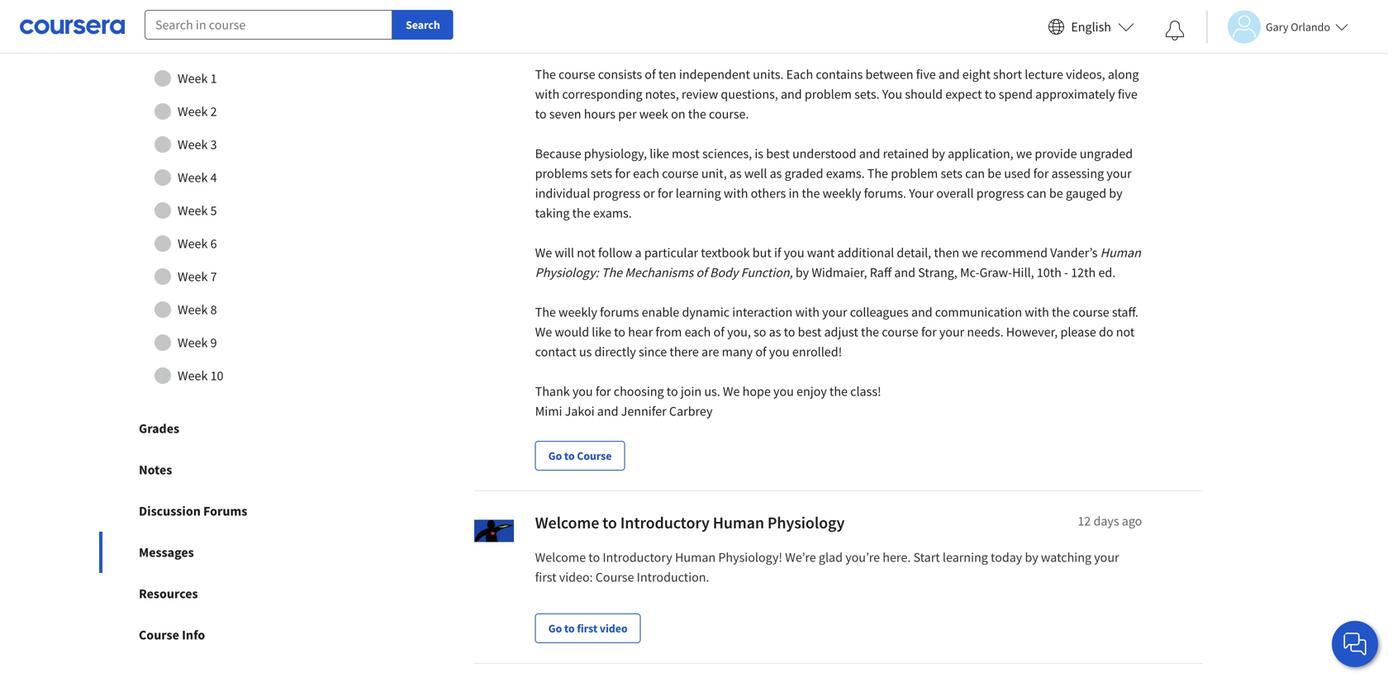 Task type: vqa. For each thing, say whether or not it's contained in the screenshot.
career.
no



Task type: describe. For each thing, give the bounding box(es) containing it.
week 6
[[178, 236, 217, 252]]

the inside the weekly forums enable dynamic interaction with your colleagues and communication with the course staff. we would like to hear from each of you, so as to best adjust the course for your needs.  however, please do not contact us directly since there are many of you enrolled!
[[535, 304, 556, 321]]

notes,
[[645, 86, 679, 103]]

0 horizontal spatial not
[[577, 245, 596, 261]]

problem inside the course consists of ten independent units.  each contains between five and eight short lecture videos, along with corresponding notes, review questions, and problem sets.  you should expect to spend approximately five to seven hours per week on the course.
[[805, 86, 852, 103]]

go for go to course
[[549, 449, 562, 464]]

gauged
[[1066, 185, 1107, 202]]

course info
[[139, 628, 205, 644]]

detail,
[[897, 245, 932, 261]]

course down colleagues
[[882, 324, 919, 341]]

to inside 'thank you for choosing to join us. we hope you enjoy the class! mimi jakoi and jennifer carbrey'
[[667, 384, 678, 400]]

of down so
[[756, 344, 767, 360]]

individual
[[535, 185, 590, 202]]

communication
[[936, 304, 1023, 321]]

you right hope
[[774, 384, 794, 400]]

overall
[[937, 185, 974, 202]]

the weekly forums enable dynamic interaction with your colleagues and communication with the course staff. we would like to hear from each of you, so as to best adjust the course for your needs.  however, please do not contact us directly since there are many of you enrolled!
[[535, 304, 1139, 360]]

for inside 'thank you for choosing to join us. we hope you enjoy the class! mimi jakoi and jennifer carbrey'
[[596, 384, 611, 400]]

week for week 6
[[178, 236, 208, 252]]

enrolled!
[[793, 344, 843, 360]]

the inside 'thank you for choosing to join us. we hope you enjoy the class! mimi jakoi and jennifer carbrey'
[[830, 384, 848, 400]]

1 sets from the left
[[591, 165, 613, 182]]

welcome to introductory human physiology! we're glad you're here. start learning today by watching your first video: course introduction.
[[535, 550, 1120, 586]]

by right retained
[[932, 146, 946, 162]]

the course consists of ten independent units.  each contains between five and eight short lecture videos, along with corresponding notes, review questions, and problem sets.  you should expect to spend approximately five to seven hours per week on the course.
[[535, 66, 1140, 122]]

by inside welcome to introductory human physiology! we're glad you're here. start learning today by watching your first video: course introduction.
[[1025, 550, 1039, 566]]

forums
[[203, 504, 247, 520]]

a
[[635, 245, 642, 261]]

mechanisms
[[625, 265, 694, 281]]

of inside the course consists of ten independent units.  each contains between five and eight short lecture videos, along with corresponding notes, review questions, and problem sets.  you should expect to spend approximately five to seven hours per week on the course.
[[645, 66, 656, 83]]

to left video at the left bottom of the page
[[564, 622, 575, 637]]

the inside the course consists of ten independent units.  each contains between five and eight short lecture videos, along with corresponding notes, review questions, and problem sets.  you should expect to spend approximately five to seven hours per week on the course.
[[688, 106, 707, 122]]

physiology!
[[719, 550, 783, 566]]

like inside the weekly forums enable dynamic interaction with your colleagues and communication with the course staff. we would like to hear from each of you, so as to best adjust the course for your needs.  however, please do not contact us directly since there are many of you enrolled!
[[592, 324, 612, 341]]

course.
[[709, 106, 749, 122]]

2 vertical spatial course
[[139, 628, 179, 644]]

raff
[[870, 265, 892, 281]]

us
[[579, 344, 592, 360]]

show notifications image
[[1166, 21, 1185, 41]]

1 vertical spatial exams.
[[593, 205, 632, 222]]

by down we will not follow a particular textbook but if you want additional detail, then we recommend vander's
[[796, 265, 809, 281]]

sciences,
[[703, 146, 752, 162]]

jennifer
[[621, 403, 667, 420]]

the up please
[[1052, 304, 1071, 321]]

vander's
[[1051, 245, 1098, 261]]

if
[[775, 245, 782, 261]]

to down forums
[[614, 324, 626, 341]]

like inside because physiology, like most sciences, is best understood and retained by application, we provide ungraded problems sets for each course unit, as well as graded exams.  the problem sets can be used for assessing your individual progress or for learning with others in the weekly forums.  your overall progress can be gauged by taking the exams.
[[650, 146, 669, 162]]

the down colleagues
[[861, 324, 880, 341]]

week 5
[[178, 203, 217, 219]]

carbrey
[[670, 403, 713, 420]]

discussion forums
[[139, 504, 247, 520]]

assessing
[[1052, 165, 1105, 182]]

ed.
[[1099, 265, 1116, 281]]

1 progress from the left
[[593, 185, 641, 202]]

recommend
[[981, 245, 1048, 261]]

course info link
[[99, 615, 337, 656]]

8
[[210, 302, 217, 318]]

learning inside welcome to introductory human physiology! we're glad you're here. start learning today by watching your first video: course introduction.
[[943, 550, 989, 566]]

expect
[[946, 86, 983, 103]]

forums.
[[864, 185, 907, 202]]

0 vertical spatial can
[[966, 165, 985, 182]]

0 vertical spatial be
[[988, 165, 1002, 182]]

with inside because physiology, like most sciences, is best understood and retained by application, we provide ungraded problems sets for each course unit, as well as graded exams.  the problem sets can be used for assessing your individual progress or for learning with others in the weekly forums.  your overall progress can be gauged by taking the exams.
[[724, 185, 748, 202]]

questions,
[[721, 86, 779, 103]]

week 1 link
[[115, 62, 322, 95]]

week 10
[[178, 368, 224, 384]]

10
[[210, 368, 224, 384]]

will
[[555, 245, 574, 261]]

hill,
[[1013, 265, 1035, 281]]

gary
[[1266, 19, 1289, 34]]

we inside because physiology, like most sciences, is best understood and retained by application, we provide ungraded problems sets for each course unit, as well as graded exams.  the problem sets can be used for assessing your individual progress or for learning with others in the weekly forums.  your overall progress can be gauged by taking the exams.
[[1017, 146, 1033, 162]]

to inside welcome to introductory human physiology! we're glad you're here. start learning today by watching your first video: course introduction.
[[589, 550, 600, 566]]

week for week 10
[[178, 368, 208, 384]]

glad
[[819, 550, 843, 566]]

each
[[787, 66, 814, 83]]

week 4
[[178, 170, 217, 186]]

0 vertical spatial course
[[577, 449, 612, 464]]

with up however,
[[1025, 304, 1050, 321]]

to left the seven
[[535, 106, 547, 122]]

or
[[643, 185, 655, 202]]

first inside welcome to introductory human physiology! we're glad you're here. start learning today by watching your first video: course introduction.
[[535, 570, 557, 586]]

your up adjust
[[823, 304, 848, 321]]

by right gauged
[[1110, 185, 1123, 202]]

mc-
[[961, 265, 980, 281]]

2 sets from the left
[[941, 165, 963, 182]]

go to first video link
[[535, 614, 641, 644]]

corresponding
[[562, 86, 643, 103]]

enable
[[642, 304, 680, 321]]

physiology
[[768, 513, 845, 534]]

for right or
[[658, 185, 673, 202]]

you inside the weekly forums enable dynamic interaction with your colleagues and communication with the course staff. we would like to hear from each of you, so as to best adjust the course for your needs.  however, please do not contact us directly since there are many of you enrolled!
[[770, 344, 790, 360]]

search
[[406, 17, 440, 32]]

with up enrolled!
[[796, 304, 820, 321]]

staff.
[[1113, 304, 1139, 321]]

independent
[[679, 66, 751, 83]]

short
[[994, 66, 1023, 83]]

welcome for welcome to introductory human physiology
[[535, 513, 600, 534]]

week
[[640, 106, 669, 122]]

consists
[[598, 66, 642, 83]]

videos,
[[1066, 66, 1106, 83]]

notes
[[139, 462, 172, 479]]

however,
[[1007, 324, 1058, 341]]

us.
[[705, 384, 721, 400]]

to down "go to course"
[[603, 513, 617, 534]]

directly
[[595, 344, 636, 360]]

week for week 7
[[178, 269, 208, 285]]

body
[[710, 265, 739, 281]]

please
[[1061, 324, 1097, 341]]

gary orlando
[[1266, 19, 1331, 34]]

week for week 1
[[178, 70, 208, 87]]

additional
[[838, 245, 895, 261]]

units.
[[753, 66, 784, 83]]

graded
[[785, 165, 824, 182]]

is
[[755, 146, 764, 162]]

-
[[1065, 265, 1069, 281]]

you're
[[846, 550, 880, 566]]

interaction
[[733, 304, 793, 321]]

0 horizontal spatial five
[[917, 66, 936, 83]]

widmaier,
[[812, 265, 868, 281]]

1 vertical spatial first
[[577, 622, 598, 637]]

graw-
[[980, 265, 1013, 281]]

ago
[[1122, 513, 1143, 530]]

the inside the human physiology: the mechanisms of body function,
[[602, 265, 623, 281]]

with inside the course consists of ten independent units.  each contains between five and eight short lecture videos, along with corresponding notes, review questions, and problem sets.  you should expect to spend approximately five to seven hours per week on the course.
[[535, 86, 560, 103]]

course inside the course consists of ten independent units.  each contains between five and eight short lecture videos, along with corresponding notes, review questions, and problem sets.  you should expect to spend approximately five to seven hours per week on the course.
[[559, 66, 596, 83]]

week for week 4
[[178, 170, 208, 186]]

but
[[753, 245, 772, 261]]

2 progress from the left
[[977, 185, 1025, 202]]

because physiology, like most sciences, is best understood and retained by application, we provide ungraded problems sets for each course unit, as well as graded exams.  the problem sets can be used for assessing your individual progress or for learning with others in the weekly forums.  your overall progress can be gauged by taking the exams.
[[535, 146, 1134, 222]]

strang,
[[919, 265, 958, 281]]

for right used
[[1034, 165, 1049, 182]]

grades link
[[99, 408, 337, 450]]

week for week 9
[[178, 335, 208, 351]]

resources link
[[99, 574, 337, 615]]

do
[[1099, 324, 1114, 341]]

approximately
[[1036, 86, 1116, 103]]

welcome for welcome to introductory human physiology! we're glad you're here. start learning today by watching your first video: course introduction.
[[535, 550, 586, 566]]

thank you for choosing to join us. we hope you enjoy the class! mimi jakoi and jennifer carbrey
[[535, 384, 882, 420]]

week 1
[[178, 70, 217, 87]]

watching
[[1042, 550, 1092, 566]]

you,
[[728, 324, 751, 341]]

start
[[914, 550, 941, 566]]

to down eight
[[985, 86, 997, 103]]

for down physiology,
[[615, 165, 631, 182]]

weekly inside the weekly forums enable dynamic interaction with your colleagues and communication with the course staff. we would like to hear from each of you, so as to best adjust the course for your needs.  however, please do not contact us directly since there are many of you enrolled!
[[559, 304, 598, 321]]

5
[[210, 203, 217, 219]]



Task type: locate. For each thing, give the bounding box(es) containing it.
lecture
[[1025, 66, 1064, 83]]

introduction.
[[637, 570, 710, 586]]

1 horizontal spatial five
[[1118, 86, 1138, 103]]

then
[[934, 245, 960, 261]]

be
[[988, 165, 1002, 182], [1050, 185, 1064, 202]]

learning inside because physiology, like most sciences, is best understood and retained by application, we provide ungraded problems sets for each course unit, as well as graded exams.  the problem sets can be used for assessing your individual progress or for learning with others in the weekly forums.  your overall progress can be gauged by taking the exams.
[[676, 185, 721, 202]]

you left enrolled!
[[770, 344, 790, 360]]

understood
[[793, 146, 857, 162]]

not inside the weekly forums enable dynamic interaction with your colleagues and communication with the course staff. we would like to hear from each of you, so as to best adjust the course for your needs.  however, please do not contact us directly since there are many of you enrolled!
[[1117, 324, 1135, 341]]

discussion forums link
[[99, 491, 337, 532]]

weekly down graded
[[823, 185, 862, 202]]

the down follow
[[602, 265, 623, 281]]

2 welcome from the top
[[535, 550, 586, 566]]

between
[[866, 66, 914, 83]]

week 8 link
[[115, 294, 322, 327]]

week 9
[[178, 335, 217, 351]]

go down mimi
[[549, 449, 562, 464]]

application,
[[948, 146, 1014, 162]]

and right the jakoi
[[597, 403, 619, 420]]

the right on
[[688, 106, 707, 122]]

course left info
[[139, 628, 179, 644]]

with up the seven
[[535, 86, 560, 103]]

0 vertical spatial problem
[[805, 86, 852, 103]]

by  widmaier, raff and strang, mc-graw-hill, 10th - 12th ed.
[[793, 265, 1116, 281]]

progress left or
[[593, 185, 641, 202]]

are
[[702, 344, 720, 360]]

go for go to first video
[[549, 622, 562, 637]]

1 horizontal spatial problem
[[891, 165, 938, 182]]

problem inside because physiology, like most sciences, is best understood and retained by application, we provide ungraded problems sets for each course unit, as well as graded exams.  the problem sets can be used for assessing your individual progress or for learning with others in the weekly forums.  your overall progress can be gauged by taking the exams.
[[891, 165, 938, 182]]

0 vertical spatial weekly
[[823, 185, 862, 202]]

adjust
[[825, 324, 859, 341]]

go to course link
[[535, 442, 625, 471]]

course
[[559, 66, 596, 83], [662, 165, 699, 182], [1073, 304, 1110, 321], [882, 324, 919, 341]]

not right will
[[577, 245, 596, 261]]

1 vertical spatial we
[[535, 324, 552, 341]]

2
[[210, 103, 217, 120]]

problems
[[535, 165, 588, 182]]

hope
[[743, 384, 771, 400]]

0 horizontal spatial can
[[966, 165, 985, 182]]

week for week 2
[[178, 103, 208, 120]]

1 week from the top
[[178, 70, 208, 87]]

forums
[[600, 304, 639, 321]]

notes link
[[99, 450, 337, 491]]

1 horizontal spatial each
[[685, 324, 711, 341]]

for down communication
[[922, 324, 937, 341]]

0 horizontal spatial first
[[535, 570, 557, 586]]

physiology,
[[584, 146, 647, 162]]

1 horizontal spatial progress
[[977, 185, 1025, 202]]

go down video:
[[549, 622, 562, 637]]

week 5 link
[[115, 194, 322, 227]]

to down the jakoi
[[564, 449, 575, 464]]

per
[[618, 106, 637, 122]]

1 vertical spatial weekly
[[559, 304, 598, 321]]

human inside welcome to introductory human physiology! we're glad you're here. start learning today by watching your first video: course introduction.
[[675, 550, 716, 566]]

1 horizontal spatial we
[[1017, 146, 1033, 162]]

we inside 'thank you for choosing to join us. we hope you enjoy the class! mimi jakoi and jennifer carbrey'
[[723, 384, 740, 400]]

here.
[[883, 550, 911, 566]]

as inside the weekly forums enable dynamic interaction with your colleagues and communication with the course staff. we would like to hear from each of you, so as to best adjust the course for your needs.  however, please do not contact us directly since there are many of you enrolled!
[[769, 324, 782, 341]]

along
[[1108, 66, 1140, 83]]

0 horizontal spatial best
[[766, 146, 790, 162]]

eight
[[963, 66, 991, 83]]

week left 4
[[178, 170, 208, 186]]

1 vertical spatial each
[[685, 324, 711, 341]]

9 week from the top
[[178, 335, 208, 351]]

there
[[670, 344, 699, 360]]

first left video:
[[535, 570, 557, 586]]

your down ungraded on the right of the page
[[1107, 165, 1132, 182]]

week left 6
[[178, 236, 208, 252]]

to right so
[[784, 324, 796, 341]]

to left join
[[667, 384, 678, 400]]

each up or
[[633, 165, 660, 182]]

search button
[[393, 10, 454, 40]]

each inside the weekly forums enable dynamic interaction with your colleagues and communication with the course staff. we would like to hear from each of you, so as to best adjust the course for your needs.  however, please do not contact us directly since there are many of you enrolled!
[[685, 324, 711, 341]]

2 vertical spatial human
[[675, 550, 716, 566]]

human for physiology
[[713, 513, 765, 534]]

course up please
[[1073, 304, 1110, 321]]

you right if
[[784, 245, 805, 261]]

used
[[1005, 165, 1031, 182]]

1 vertical spatial we
[[963, 245, 979, 261]]

human up physiology!
[[713, 513, 765, 534]]

the up the seven
[[535, 66, 556, 83]]

today
[[991, 550, 1023, 566]]

10 week from the top
[[178, 368, 208, 384]]

learning
[[676, 185, 721, 202], [943, 550, 989, 566]]

1 horizontal spatial not
[[1117, 324, 1135, 341]]

to up video:
[[589, 550, 600, 566]]

as right so
[[769, 324, 782, 341]]

the inside because physiology, like most sciences, is best understood and retained by application, we provide ungraded problems sets for each course unit, as well as graded exams.  the problem sets can be used for assessing your individual progress or for learning with others in the weekly forums.  your overall progress can be gauged by taking the exams.
[[868, 165, 889, 182]]

1 vertical spatial introductory
[[603, 550, 673, 566]]

five up should
[[917, 66, 936, 83]]

course down the jakoi
[[577, 449, 612, 464]]

1 vertical spatial be
[[1050, 185, 1064, 202]]

not right do
[[1117, 324, 1135, 341]]

thank
[[535, 384, 570, 400]]

chat with us image
[[1343, 632, 1369, 658]]

1 horizontal spatial can
[[1027, 185, 1047, 202]]

1 vertical spatial like
[[592, 324, 612, 341]]

course right video:
[[596, 570, 634, 586]]

english
[[1072, 19, 1112, 35]]

each inside because physiology, like most sciences, is best understood and retained by application, we provide ungraded problems sets for each course unit, as well as graded exams.  the problem sets can be used for assessing your individual progress or for learning with others in the weekly forums.  your overall progress can be gauged by taking the exams.
[[633, 165, 660, 182]]

your down days
[[1095, 550, 1120, 566]]

0 vertical spatial human
[[1101, 245, 1142, 261]]

1 horizontal spatial first
[[577, 622, 598, 637]]

best inside the weekly forums enable dynamic interaction with your colleagues and communication with the course staff. we would like to hear from each of you, so as to best adjust the course for your needs.  however, please do not contact us directly since there are many of you enrolled!
[[798, 324, 822, 341]]

because
[[535, 146, 582, 162]]

of left ten on the left
[[645, 66, 656, 83]]

and left retained
[[860, 146, 881, 162]]

go
[[549, 449, 562, 464], [549, 622, 562, 637]]

best inside because physiology, like most sciences, is best understood and retained by application, we provide ungraded problems sets for each course unit, as well as graded exams.  the problem sets can be used for assessing your individual progress or for learning with others in the weekly forums.  your overall progress can be gauged by taking the exams.
[[766, 146, 790, 162]]

human up introduction.
[[675, 550, 716, 566]]

the right the in
[[802, 185, 820, 202]]

0 vertical spatial exams.
[[826, 165, 865, 182]]

human
[[1101, 245, 1142, 261], [713, 513, 765, 534], [675, 550, 716, 566]]

1 vertical spatial welcome
[[535, 550, 586, 566]]

0 vertical spatial go
[[549, 449, 562, 464]]

in
[[789, 185, 800, 202]]

4 week from the top
[[178, 170, 208, 186]]

human inside the human physiology: the mechanisms of body function,
[[1101, 245, 1142, 261]]

the down the individual on the left top of page
[[573, 205, 591, 222]]

from
[[656, 324, 682, 341]]

and inside the weekly forums enable dynamic interaction with your colleagues and communication with the course staff. we would like to hear from each of you, so as to best adjust the course for your needs.  however, please do not contact us directly since there are many of you enrolled!
[[912, 304, 933, 321]]

grades
[[139, 421, 179, 437]]

with down 'well'
[[724, 185, 748, 202]]

1 horizontal spatial exams.
[[826, 165, 865, 182]]

contains
[[816, 66, 863, 83]]

0 vertical spatial like
[[650, 146, 669, 162]]

introductory for physiology!
[[603, 550, 673, 566]]

ungraded
[[1080, 146, 1134, 162]]

week 7 link
[[115, 260, 322, 294]]

1 vertical spatial learning
[[943, 550, 989, 566]]

the up 'forums.'
[[868, 165, 889, 182]]

we right us.
[[723, 384, 740, 400]]

week left 5
[[178, 203, 208, 219]]

and inside 'thank you for choosing to join us. we hope you enjoy the class! mimi jakoi and jennifer carbrey'
[[597, 403, 619, 420]]

0 vertical spatial learning
[[676, 185, 721, 202]]

introductory for physiology
[[621, 513, 710, 534]]

1 vertical spatial problem
[[891, 165, 938, 182]]

week left 7
[[178, 269, 208, 285]]

as left 'well'
[[730, 165, 742, 182]]

3 week from the top
[[178, 136, 208, 153]]

1 vertical spatial course
[[596, 570, 634, 586]]

0 horizontal spatial like
[[592, 324, 612, 341]]

you
[[784, 245, 805, 261], [770, 344, 790, 360], [573, 384, 593, 400], [774, 384, 794, 400]]

discussion
[[139, 504, 201, 520]]

0 vertical spatial each
[[633, 165, 660, 182]]

progress down used
[[977, 185, 1025, 202]]

best right is
[[766, 146, 790, 162]]

like up directly at left
[[592, 324, 612, 341]]

1 horizontal spatial like
[[650, 146, 669, 162]]

Search in course text field
[[145, 10, 393, 40]]

week left 3
[[178, 136, 208, 153]]

help center image
[[1346, 635, 1366, 655]]

0 horizontal spatial each
[[633, 165, 660, 182]]

week left 2
[[178, 103, 208, 120]]

1 vertical spatial go
[[549, 622, 562, 637]]

0 vertical spatial we
[[1017, 146, 1033, 162]]

introductory
[[621, 513, 710, 534], [603, 550, 673, 566]]

exams. up follow
[[593, 205, 632, 222]]

for
[[615, 165, 631, 182], [1034, 165, 1049, 182], [658, 185, 673, 202], [922, 324, 937, 341], [596, 384, 611, 400]]

of
[[645, 66, 656, 83], [696, 265, 707, 281], [714, 324, 725, 341], [756, 344, 767, 360]]

for inside the weekly forums enable dynamic interaction with your colleagues and communication with the course staff. we would like to hear from each of you, so as to best adjust the course for your needs.  however, please do not contact us directly since there are many of you enrolled!
[[922, 324, 937, 341]]

week left 1 at the left of page
[[178, 70, 208, 87]]

1 vertical spatial not
[[1117, 324, 1135, 341]]

2 vertical spatial we
[[723, 384, 740, 400]]

2 go from the top
[[549, 622, 562, 637]]

0 horizontal spatial sets
[[591, 165, 613, 182]]

week
[[178, 70, 208, 87], [178, 103, 208, 120], [178, 136, 208, 153], [178, 170, 208, 186], [178, 203, 208, 219], [178, 236, 208, 252], [178, 269, 208, 285], [178, 302, 208, 318], [178, 335, 208, 351], [178, 368, 208, 384]]

your inside welcome to introductory human physiology! we're glad you're here. start learning today by watching your first video: course introduction.
[[1095, 550, 1120, 566]]

7 week from the top
[[178, 269, 208, 285]]

you
[[883, 86, 903, 103]]

1 horizontal spatial be
[[1050, 185, 1064, 202]]

you up the jakoi
[[573, 384, 593, 400]]

problem down contains
[[805, 86, 852, 103]]

your down communication
[[940, 324, 965, 341]]

sets up overall
[[941, 165, 963, 182]]

learning right the start
[[943, 550, 989, 566]]

as right 'well'
[[770, 165, 782, 182]]

1 vertical spatial five
[[1118, 86, 1138, 103]]

gary orlando button
[[1207, 10, 1349, 43]]

week left 9
[[178, 335, 208, 351]]

we inside the weekly forums enable dynamic interaction with your colleagues and communication with the course staff. we would like to hear from each of you, so as to best adjust the course for your needs.  however, please do not contact us directly since there are many of you enrolled!
[[535, 324, 552, 341]]

we're
[[786, 550, 817, 566]]

1 horizontal spatial sets
[[941, 165, 963, 182]]

0 horizontal spatial we
[[963, 245, 979, 261]]

problem
[[805, 86, 852, 103], [891, 165, 938, 182]]

your inside because physiology, like most sciences, is best understood and retained by application, we provide ungraded problems sets for each course unit, as well as graded exams.  the problem sets can be used for assessing your individual progress or for learning with others in the weekly forums.  your overall progress can be gauged by taking the exams.
[[1107, 165, 1132, 182]]

4
[[210, 170, 217, 186]]

5 week from the top
[[178, 203, 208, 219]]

12
[[1078, 513, 1091, 530]]

the up would
[[535, 304, 556, 321]]

0 vertical spatial we
[[535, 245, 552, 261]]

week for week 8
[[178, 302, 208, 318]]

ten
[[659, 66, 677, 83]]

of left the body
[[696, 265, 707, 281]]

can down used
[[1027, 185, 1047, 202]]

dynamic
[[682, 304, 730, 321]]

many
[[722, 344, 753, 360]]

we up mc-
[[963, 245, 979, 261]]

first left video at the left bottom of the page
[[577, 622, 598, 637]]

week left 8
[[178, 302, 208, 318]]

1 horizontal spatial best
[[798, 324, 822, 341]]

and up expect
[[939, 66, 960, 83]]

week 3
[[178, 136, 217, 153]]

by right today
[[1025, 550, 1039, 566]]

can down the application, on the top right of the page
[[966, 165, 985, 182]]

and inside because physiology, like most sciences, is best understood and retained by application, we provide ungraded problems sets for each course unit, as well as graded exams.  the problem sets can be used for assessing your individual progress or for learning with others in the weekly forums.  your overall progress can be gauged by taking the exams.
[[860, 146, 881, 162]]

and down each at top
[[781, 86, 802, 103]]

1 horizontal spatial learning
[[943, 550, 989, 566]]

spend
[[999, 86, 1033, 103]]

0 horizontal spatial learning
[[676, 185, 721, 202]]

the right enjoy
[[830, 384, 848, 400]]

first
[[535, 570, 557, 586], [577, 622, 598, 637]]

learning down unit,
[[676, 185, 721, 202]]

introductory inside welcome to introductory human physiology! we're glad you're here. start learning today by watching your first video: course introduction.
[[603, 550, 673, 566]]

human up ed.
[[1101, 245, 1142, 261]]

of inside the human physiology: the mechanisms of body function,
[[696, 265, 707, 281]]

week for week 3
[[178, 136, 208, 153]]

0 vertical spatial introductory
[[621, 513, 710, 534]]

course up the corresponding
[[559, 66, 596, 83]]

0 vertical spatial best
[[766, 146, 790, 162]]

1 vertical spatial can
[[1027, 185, 1047, 202]]

1 go from the top
[[549, 449, 562, 464]]

1 horizontal spatial weekly
[[823, 185, 862, 202]]

hear
[[628, 324, 653, 341]]

welcome inside welcome to introductory human physiology! we're glad you're here. start learning today by watching your first video: course introduction.
[[535, 550, 586, 566]]

join
[[681, 384, 702, 400]]

messages
[[139, 545, 194, 561]]

follow
[[598, 245, 633, 261]]

would
[[555, 324, 590, 341]]

2 week from the top
[[178, 103, 208, 120]]

like left most
[[650, 146, 669, 162]]

problem up your on the top right of the page
[[891, 165, 938, 182]]

and down detail,
[[895, 265, 916, 281]]

0 horizontal spatial exams.
[[593, 205, 632, 222]]

coursera image
[[20, 13, 125, 40]]

6
[[210, 236, 217, 252]]

we up contact at the bottom left
[[535, 324, 552, 341]]

the inside the course consists of ten independent units.  each contains between five and eight short lecture videos, along with corresponding notes, review questions, and problem sets.  you should expect to spend approximately five to seven hours per week on the course.
[[535, 66, 556, 83]]

we left will
[[535, 245, 552, 261]]

week 9 link
[[115, 327, 322, 360]]

1 welcome from the top
[[535, 513, 600, 534]]

0 vertical spatial not
[[577, 245, 596, 261]]

best
[[766, 146, 790, 162], [798, 324, 822, 341]]

each
[[633, 165, 660, 182], [685, 324, 711, 341]]

8 week from the top
[[178, 302, 208, 318]]

be down assessing
[[1050, 185, 1064, 202]]

each down dynamic
[[685, 324, 711, 341]]

welcome to introductory human physiology
[[535, 513, 845, 534]]

0 horizontal spatial problem
[[805, 86, 852, 103]]

weekly
[[823, 185, 862, 202], [559, 304, 598, 321]]

for left choosing
[[596, 384, 611, 400]]

exams. down understood
[[826, 165, 865, 182]]

1 vertical spatial human
[[713, 513, 765, 534]]

0 vertical spatial five
[[917, 66, 936, 83]]

week for week 5
[[178, 203, 208, 219]]

weekly inside because physiology, like most sciences, is best understood and retained by application, we provide ungraded problems sets for each course unit, as well as graded exams.  the problem sets can be used for assessing your individual progress or for learning with others in the weekly forums.  your overall progress can be gauged by taking the exams.
[[823, 185, 862, 202]]

0 vertical spatial first
[[535, 570, 557, 586]]

1 vertical spatial best
[[798, 324, 822, 341]]

course inside because physiology, like most sciences, is best understood and retained by application, we provide ungraded problems sets for each course unit, as well as graded exams.  the problem sets can be used for assessing your individual progress or for learning with others in the weekly forums.  your overall progress can be gauged by taking the exams.
[[662, 165, 699, 182]]

human for physiology!
[[675, 550, 716, 566]]

human physiology: the mechanisms of body function,
[[535, 245, 1142, 281]]

of left you,
[[714, 324, 725, 341]]

0 horizontal spatial be
[[988, 165, 1002, 182]]

colleagues
[[850, 304, 909, 321]]

course down most
[[662, 165, 699, 182]]

1
[[210, 70, 217, 87]]

we up used
[[1017, 146, 1033, 162]]

resources
[[139, 586, 198, 603]]

week 8
[[178, 302, 217, 318]]

five down "along"
[[1118, 86, 1138, 103]]

0 vertical spatial welcome
[[535, 513, 600, 534]]

6 week from the top
[[178, 236, 208, 252]]

0 horizontal spatial progress
[[593, 185, 641, 202]]

0 horizontal spatial weekly
[[559, 304, 598, 321]]

course inside welcome to introductory human physiology! we're glad you're here. start learning today by watching your first video: course introduction.
[[596, 570, 634, 586]]

weekly up would
[[559, 304, 598, 321]]



